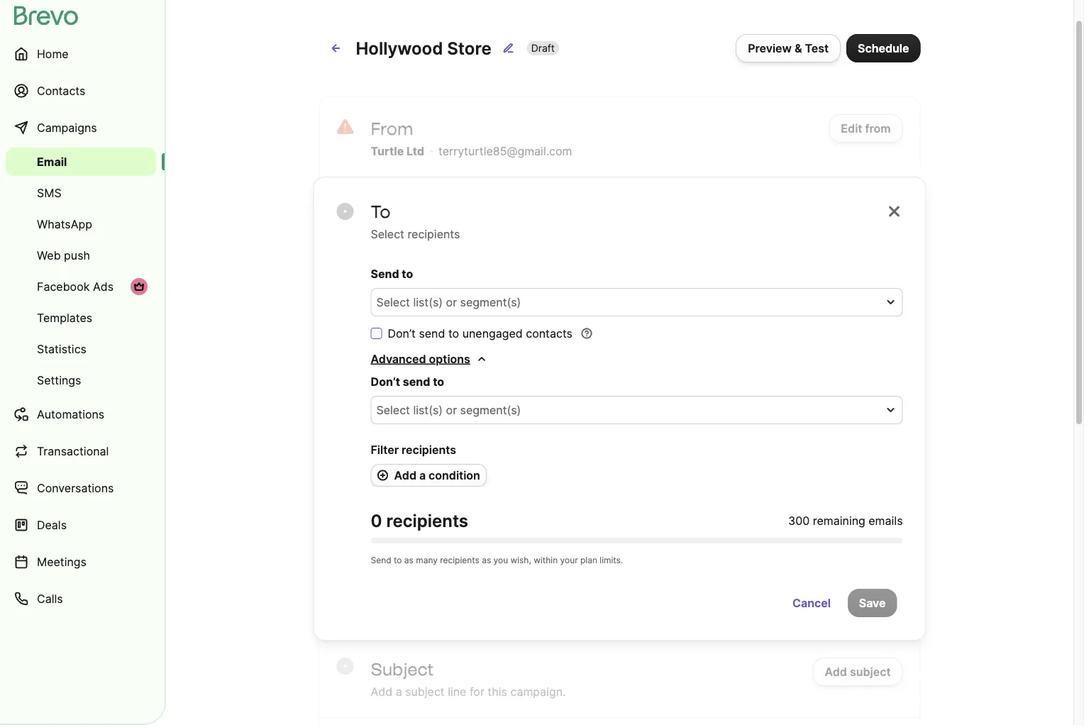 Task type: vqa. For each thing, say whether or not it's contained in the screenshot.
Schedule and meet customers with ease
no



Task type: locate. For each thing, give the bounding box(es) containing it.
your
[[560, 555, 578, 565]]

wish,
[[510, 555, 531, 565]]

0 vertical spatial list(s)
[[413, 295, 443, 309]]

select down don't send to
[[376, 403, 410, 417]]

settings
[[37, 373, 81, 387]]

0 vertical spatial don't
[[388, 326, 416, 340]]

limits.
[[600, 555, 623, 565]]

emails
[[869, 514, 903, 527]]

transactional link
[[6, 434, 156, 468]]

recipients up many
[[386, 510, 468, 531]]

advanced options link
[[371, 350, 487, 367]]

preview & test
[[748, 41, 829, 55]]

send for send to as many recipients as you wish, within your plan limits.
[[371, 555, 391, 565]]

segment(s) for don't send to
[[460, 403, 521, 417]]

home link
[[6, 37, 156, 71]]

list(s) up 'advanced options' link
[[413, 295, 443, 309]]

email link
[[6, 148, 156, 176]]

2 list(s) from the top
[[413, 403, 443, 417]]

segment(s)
[[460, 295, 521, 309], [460, 403, 521, 417]]

send down '0'
[[371, 555, 391, 565]]

whatsapp
[[37, 217, 92, 231]]

facebook
[[37, 280, 90, 293]]

0 vertical spatial send
[[419, 326, 445, 340]]

as
[[404, 555, 413, 565], [482, 555, 491, 565]]

1 select list(s) or segment(s) from the top
[[376, 295, 521, 309]]

send up 'advanced options' link
[[419, 326, 445, 340]]

segment(s) down options
[[460, 403, 521, 417]]

transactional
[[37, 444, 109, 458]]

a
[[419, 468, 426, 482]]

select list(s) or segment(s) up don't send to unengaged contacts
[[376, 295, 521, 309]]

to
[[371, 201, 391, 222]]

don't send to unengaged contacts
[[388, 326, 572, 340]]

1 list(s) from the top
[[413, 295, 443, 309]]

1 select list(s) or segment(s) button from the top
[[371, 288, 903, 316]]

recipients up send to in the top of the page
[[407, 227, 460, 241]]

2 vertical spatial select
[[376, 403, 410, 417]]

2 or from the top
[[446, 403, 457, 417]]

templates link
[[6, 304, 156, 332]]

to up options
[[448, 326, 459, 340]]

facebook ads link
[[6, 272, 156, 301]]

send for don't send to
[[403, 375, 430, 388]]

select list(s) or segment(s) button
[[371, 288, 903, 316], [371, 396, 903, 424]]

1 vertical spatial send
[[371, 555, 391, 565]]

1 vertical spatial list(s)
[[413, 403, 443, 417]]

1 vertical spatial segment(s)
[[460, 403, 521, 417]]

1 vertical spatial or
[[446, 403, 457, 417]]

1 vertical spatial select list(s) or segment(s)
[[376, 403, 521, 417]]

send down select recipients
[[371, 267, 399, 281]]

list(s)
[[413, 295, 443, 309], [413, 403, 443, 417]]

300
[[788, 514, 810, 527]]

0 horizontal spatial as
[[404, 555, 413, 565]]

select
[[371, 227, 404, 241], [376, 295, 410, 309], [376, 403, 410, 417]]

recipients for filter recipients
[[402, 443, 456, 457]]

1 vertical spatial don't
[[371, 375, 400, 388]]

1 send from the top
[[371, 267, 399, 281]]

2 segment(s) from the top
[[460, 403, 521, 417]]

contacts link
[[6, 74, 156, 108]]

send
[[371, 267, 399, 281], [371, 555, 391, 565]]

home
[[37, 47, 69, 61]]

save button
[[848, 589, 897, 617]]

left___rvooi image
[[133, 281, 145, 292]]

meetings link
[[6, 545, 156, 579]]

remaining
[[813, 514, 865, 527]]

send to
[[371, 267, 413, 281]]

recipients up the "add a condition" button
[[402, 443, 456, 457]]

select list(s) or segment(s)
[[376, 295, 521, 309], [376, 403, 521, 417]]

select down to
[[371, 227, 404, 241]]

1 horizontal spatial as
[[482, 555, 491, 565]]

send down 'advanced options'
[[403, 375, 430, 388]]

deals
[[37, 518, 67, 532]]

0 vertical spatial select list(s) or segment(s) button
[[371, 288, 903, 316]]

list(s) for send
[[413, 403, 443, 417]]

segment(s) up unengaged
[[460, 295, 521, 309]]

plan
[[580, 555, 597, 565]]

1 vertical spatial select
[[376, 295, 410, 309]]

send
[[419, 326, 445, 340], [403, 375, 430, 388]]

0 vertical spatial select list(s) or segment(s)
[[376, 295, 521, 309]]

2 select list(s) or segment(s) button from the top
[[371, 396, 903, 424]]

or for don't send to
[[446, 403, 457, 417]]

recipients right many
[[440, 555, 479, 565]]

1 vertical spatial send
[[403, 375, 430, 388]]

facebook ads
[[37, 280, 114, 293]]

advanced
[[371, 352, 426, 366]]

1 vertical spatial select list(s) or segment(s) button
[[371, 396, 903, 424]]

or up don't send to unengaged contacts
[[446, 295, 457, 309]]

select for don't
[[376, 403, 410, 417]]

email
[[37, 155, 67, 168]]

contacts
[[37, 84, 85, 98]]

add a condition button
[[371, 464, 487, 487]]

recipients for select recipients
[[407, 227, 460, 241]]

cancel
[[793, 596, 831, 610]]

select down send to in the top of the page
[[376, 295, 410, 309]]

hollywood
[[356, 38, 443, 59]]

or
[[446, 295, 457, 309], [446, 403, 457, 417]]

web
[[37, 248, 61, 262]]

don't
[[388, 326, 416, 340], [371, 375, 400, 388]]

0 vertical spatial send
[[371, 267, 399, 281]]

whatsapp link
[[6, 210, 156, 238]]

0 vertical spatial segment(s)
[[460, 295, 521, 309]]

don't down advanced
[[371, 375, 400, 388]]

1 segment(s) from the top
[[460, 295, 521, 309]]

list(s) down don't send to
[[413, 403, 443, 417]]

schedule button
[[846, 34, 920, 62]]

0 vertical spatial or
[[446, 295, 457, 309]]

statistics
[[37, 342, 87, 356]]

2 select list(s) or segment(s) from the top
[[376, 403, 521, 417]]

select recipients
[[371, 227, 460, 241]]

as left many
[[404, 555, 413, 565]]

2 as from the left
[[482, 555, 491, 565]]

1 or from the top
[[446, 295, 457, 309]]

2 send from the top
[[371, 555, 391, 565]]

to
[[402, 267, 413, 281], [448, 326, 459, 340], [433, 375, 444, 388], [394, 555, 402, 565]]

or down options
[[446, 403, 457, 417]]

as left you
[[482, 555, 491, 565]]

don't up advanced
[[388, 326, 416, 340]]

select list(s) or segment(s) down don't send to
[[376, 403, 521, 417]]

select list(s) or segment(s) button for don't send to
[[371, 396, 903, 424]]

recipients
[[407, 227, 460, 241], [402, 443, 456, 457], [386, 510, 468, 531], [440, 555, 479, 565]]

ads
[[93, 280, 114, 293]]



Task type: describe. For each thing, give the bounding box(es) containing it.
don't send to
[[371, 375, 444, 388]]

300 remaining emails
[[788, 514, 903, 527]]

automations
[[37, 407, 104, 421]]

select list(s) or segment(s) for don't send to
[[376, 403, 521, 417]]

meetings
[[37, 555, 87, 569]]

hollywood store
[[356, 38, 491, 59]]

test
[[805, 41, 829, 55]]

send for don't send to unengaged contacts
[[419, 326, 445, 340]]

filter recipients
[[371, 443, 456, 457]]

select list(s) or segment(s) for send to
[[376, 295, 521, 309]]

options
[[429, 352, 470, 366]]

condition
[[429, 468, 480, 482]]

settings link
[[6, 366, 156, 394]]

campaigns link
[[6, 111, 156, 145]]

&
[[794, 41, 802, 55]]

to down 'advanced options' link
[[433, 375, 444, 388]]

don't for don't send to
[[371, 375, 400, 388]]

select for send
[[376, 295, 410, 309]]

web push
[[37, 248, 90, 262]]

0 vertical spatial select
[[371, 227, 404, 241]]

0 recipients
[[371, 510, 468, 531]]

preview & test button
[[736, 34, 841, 62]]

filter
[[371, 443, 399, 457]]

add a condition
[[394, 468, 480, 482]]

many
[[416, 555, 438, 565]]

templates
[[37, 311, 92, 325]]

web push link
[[6, 241, 156, 270]]

you
[[493, 555, 508, 565]]

unengaged
[[462, 326, 523, 340]]

draft
[[531, 42, 555, 54]]

cancel button
[[781, 589, 842, 617]]

store
[[447, 38, 491, 59]]

or for send to
[[446, 295, 457, 309]]

sms
[[37, 186, 61, 200]]

0
[[371, 510, 382, 531]]

conversations
[[37, 481, 114, 495]]

campaigns
[[37, 121, 97, 134]]

calls
[[37, 592, 63, 605]]

calls link
[[6, 582, 156, 616]]

push
[[64, 248, 90, 262]]

sms link
[[6, 179, 156, 207]]

statistics link
[[6, 335, 156, 363]]

recipients for 0 recipients
[[386, 510, 468, 531]]

save
[[859, 596, 886, 610]]

schedule
[[858, 41, 909, 55]]

advanced options
[[371, 352, 470, 366]]

send for send to
[[371, 267, 399, 281]]

add
[[394, 468, 416, 482]]

list(s) for to
[[413, 295, 443, 309]]

send to as many recipients as you wish, within your plan limits.
[[371, 555, 623, 565]]

1 as from the left
[[404, 555, 413, 565]]

to left many
[[394, 555, 402, 565]]

don't for don't send to unengaged contacts
[[388, 326, 416, 340]]

deals link
[[6, 508, 156, 542]]

conversations link
[[6, 471, 156, 505]]

contacts
[[526, 326, 572, 340]]

to down select recipients
[[402, 267, 413, 281]]

within
[[534, 555, 558, 565]]

preview
[[748, 41, 792, 55]]

automations link
[[6, 397, 156, 431]]

select list(s) or segment(s) button for send to
[[371, 288, 903, 316]]

segment(s) for send to
[[460, 295, 521, 309]]



